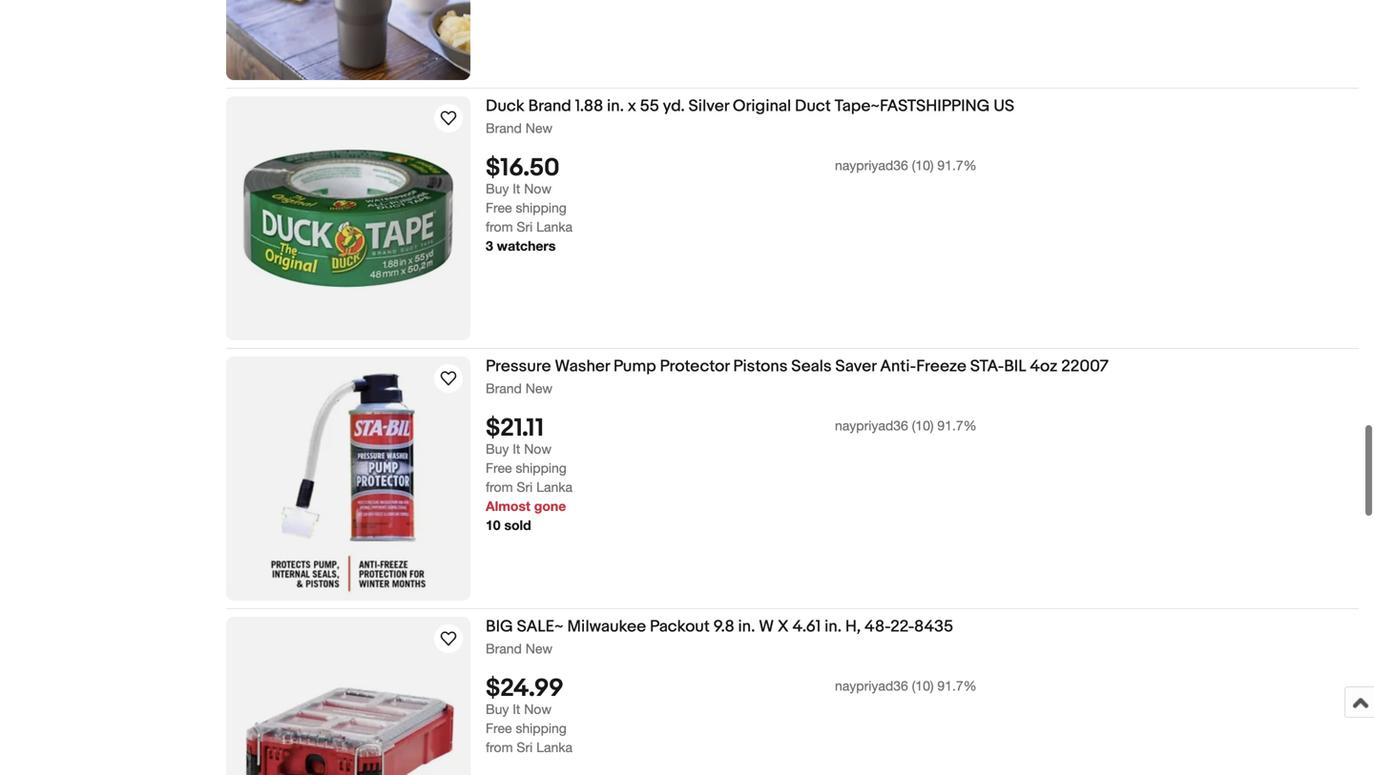 Task type: locate. For each thing, give the bounding box(es) containing it.
lanka down $24.99 at bottom left
[[536, 738, 573, 754]]

protector
[[660, 355, 730, 375]]

lanka
[[536, 217, 573, 233], [536, 478, 573, 494], [536, 738, 573, 754]]

1 horizontal spatial in.
[[738, 616, 755, 636]]

buy down big
[[486, 700, 509, 716]]

us
[[994, 94, 1015, 115]]

1 vertical spatial buy
[[486, 440, 509, 455]]

2 vertical spatial sri
[[517, 738, 533, 754]]

now inside the "naypriyad36 (10) 91.7% buy it now free shipping from sri lanka almost gone 10 sold"
[[524, 440, 552, 455]]

2 vertical spatial now
[[524, 700, 552, 716]]

2 sri from the top
[[517, 478, 533, 494]]

2 it from the top
[[513, 440, 520, 455]]

shipping for watchers
[[516, 198, 567, 214]]

shipping
[[516, 198, 567, 214], [516, 459, 567, 474], [516, 719, 567, 735]]

(10) inside the naypriyad36 (10) 91.7% buy it now free shipping from sri lanka 3 watchers
[[912, 156, 934, 171]]

0 vertical spatial sri
[[517, 217, 533, 233]]

it inside the naypriyad36 (10) 91.7% buy it now free shipping from sri lanka 3 watchers
[[513, 179, 520, 195]]

0 vertical spatial from
[[486, 217, 513, 233]]

duck brand 1.88 in. x 55 yd. silver original duct tape~fastshipping us brand new
[[486, 94, 1015, 134]]

sri inside the naypriyad36 (10) 91.7% buy it now free shipping from sri lanka 3 watchers
[[517, 217, 533, 233]]

shipping up watchers
[[516, 198, 567, 214]]

pistons
[[733, 355, 788, 375]]

55
[[640, 94, 659, 115]]

3 shipping from the top
[[516, 719, 567, 735]]

91.7% for naypriyad36 (10) 91.7% buy it now free shipping from sri lanka almost gone 10 sold
[[937, 416, 977, 432]]

1 vertical spatial it
[[513, 440, 520, 455]]

0 vertical spatial new
[[526, 118, 553, 134]]

now
[[524, 179, 552, 195], [524, 440, 552, 455], [524, 700, 552, 716]]

sri up almost
[[517, 478, 533, 494]]

from inside the "naypriyad36 (10) 91.7% buy it now free shipping from sri lanka almost gone 10 sold"
[[486, 478, 513, 494]]

1 it from the top
[[513, 179, 520, 195]]

in. left "h,"
[[825, 616, 842, 636]]

pressure washer pump protector pistons seals saver anti-freeze sta-bil 4oz 22007 link
[[486, 355, 1359, 378]]

2 vertical spatial free
[[486, 719, 512, 735]]

shipping inside naypriyad36 (10) 91.7% buy it now free shipping from sri lanka
[[516, 719, 567, 735]]

lanka up watchers
[[536, 217, 573, 233]]

now inside the naypriyad36 (10) 91.7% buy it now free shipping from sri lanka 3 watchers
[[524, 179, 552, 195]]

3 lanka from the top
[[536, 738, 573, 754]]

buy for naypriyad36 (10) 91.7% buy it now free shipping from sri lanka almost gone 10 sold
[[486, 440, 509, 455]]

big sale~ milwaukee packout 9.8 in. w x 4.61 in. h, 48-22-8435 brand new
[[486, 616, 953, 655]]

1 91.7% from the top
[[937, 156, 977, 171]]

0 vertical spatial naypriyad36
[[835, 156, 908, 171]]

shipping inside the naypriyad36 (10) 91.7% buy it now free shipping from sri lanka 3 watchers
[[516, 198, 567, 214]]

0 horizontal spatial in.
[[607, 94, 624, 115]]

watch pressure washer pump protector pistons seals saver anti-freeze sta-bil 4oz 22007 image
[[437, 366, 460, 388]]

sri up watchers
[[517, 217, 533, 233]]

x
[[778, 616, 789, 636]]

x
[[628, 94, 636, 115]]

brand
[[528, 94, 571, 115], [486, 118, 522, 134], [486, 379, 522, 395], [486, 639, 522, 655]]

2 buy from the top
[[486, 440, 509, 455]]

2 vertical spatial (10)
[[912, 677, 934, 693]]

it up almost
[[513, 440, 520, 455]]

brand down pressure
[[486, 379, 522, 395]]

91.7%
[[937, 156, 977, 171], [937, 416, 977, 432], [937, 677, 977, 693]]

freeze
[[916, 355, 967, 375]]

buy up almost
[[486, 440, 509, 455]]

lanka inside the naypriyad36 (10) 91.7% buy it now free shipping from sri lanka 3 watchers
[[536, 217, 573, 233]]

buy
[[486, 179, 509, 195], [486, 440, 509, 455], [486, 700, 509, 716]]

3 free from the top
[[486, 719, 512, 735]]

packout
[[650, 616, 710, 636]]

(10) inside naypriyad36 (10) 91.7% buy it now free shipping from sri lanka
[[912, 677, 934, 693]]

naypriyad36 inside the naypriyad36 (10) 91.7% buy it now free shipping from sri lanka 3 watchers
[[835, 156, 908, 171]]

91.7% inside the "naypriyad36 (10) 91.7% buy it now free shipping from sri lanka almost gone 10 sold"
[[937, 416, 977, 432]]

91.7% inside naypriyad36 (10) 91.7% buy it now free shipping from sri lanka
[[937, 677, 977, 693]]

1 buy from the top
[[486, 179, 509, 195]]

new down pressure
[[526, 379, 553, 395]]

1 sri from the top
[[517, 217, 533, 233]]

from
[[486, 217, 513, 233], [486, 478, 513, 494], [486, 738, 513, 754]]

(10) down the duck brand 1.88 in. x 55 yd. silver original duct tape~fastshipping us link
[[912, 156, 934, 171]]

3 buy from the top
[[486, 700, 509, 716]]

h,
[[845, 616, 861, 636]]

lanka up gone
[[536, 478, 573, 494]]

brand down big
[[486, 639, 522, 655]]

4oz
[[1030, 355, 1058, 375]]

91.7% down the duck brand 1.88 in. x 55 yd. silver original duct tape~fastshipping us link
[[937, 156, 977, 171]]

2 free from the top
[[486, 459, 512, 474]]

0 vertical spatial shipping
[[516, 198, 567, 214]]

0 vertical spatial 91.7%
[[937, 156, 977, 171]]

91.7% down 8435
[[937, 677, 977, 693]]

0 vertical spatial (10)
[[912, 156, 934, 171]]

2 shipping from the top
[[516, 459, 567, 474]]

2 from from the top
[[486, 478, 513, 494]]

naypriyad36 down saver
[[835, 416, 908, 432]]

3 naypriyad36 from the top
[[835, 677, 908, 693]]

sri down $24.99 at bottom left
[[517, 738, 533, 754]]

2 91.7% from the top
[[937, 416, 977, 432]]

it for gone
[[513, 440, 520, 455]]

it
[[513, 179, 520, 195], [513, 440, 520, 455], [513, 700, 520, 716]]

it inside the "naypriyad36 (10) 91.7% buy it now free shipping from sri lanka almost gone 10 sold"
[[513, 440, 520, 455]]

shipping down $24.99 at bottom left
[[516, 719, 567, 735]]

1 new from the top
[[526, 118, 553, 134]]

2 vertical spatial new
[[526, 639, 553, 655]]

2 vertical spatial 91.7%
[[937, 677, 977, 693]]

(10) inside the "naypriyad36 (10) 91.7% buy it now free shipping from sri lanka almost gone 10 sold"
[[912, 416, 934, 432]]

shipping up gone
[[516, 459, 567, 474]]

2 naypriyad36 from the top
[[835, 416, 908, 432]]

3 sri from the top
[[517, 738, 533, 754]]

2 lanka from the top
[[536, 478, 573, 494]]

lanka inside the "naypriyad36 (10) 91.7% buy it now free shipping from sri lanka almost gone 10 sold"
[[536, 478, 573, 494]]

2 vertical spatial from
[[486, 738, 513, 754]]

2 now from the top
[[524, 440, 552, 455]]

3 from from the top
[[486, 738, 513, 754]]

2 vertical spatial lanka
[[536, 738, 573, 754]]

3 new from the top
[[526, 639, 553, 655]]

it up watchers
[[513, 179, 520, 195]]

from inside the naypriyad36 (10) 91.7% buy it now free shipping from sri lanka 3 watchers
[[486, 217, 513, 233]]

milwaukee
[[567, 616, 646, 636]]

1 vertical spatial shipping
[[516, 459, 567, 474]]

naypriyad36 inside naypriyad36 (10) 91.7% buy it now free shipping from sri lanka
[[835, 677, 908, 693]]

0 vertical spatial free
[[486, 198, 512, 214]]

2 (10) from the top
[[912, 416, 934, 432]]

naypriyad36 down tape~fastshipping
[[835, 156, 908, 171]]

it down big
[[513, 700, 520, 716]]

2 new from the top
[[526, 379, 553, 395]]

4.61
[[793, 616, 821, 636]]

2 vertical spatial shipping
[[516, 719, 567, 735]]

2 vertical spatial buy
[[486, 700, 509, 716]]

from down $24.99 at bottom left
[[486, 738, 513, 754]]

big
[[486, 616, 513, 636]]

pressure washer pump protector pistons seals saver anti-freeze sta-bil 4oz 22007 brand new
[[486, 355, 1109, 395]]

buy inside the "naypriyad36 (10) 91.7% buy it now free shipping from sri lanka almost gone 10 sold"
[[486, 440, 509, 455]]

(10) down "big sale~ milwaukee packout 9.8 in. w x 4.61 in. h, 48-22-8435" link
[[912, 677, 934, 693]]

0 vertical spatial lanka
[[536, 217, 573, 233]]

0 vertical spatial buy
[[486, 179, 509, 195]]

naypriyad36 for naypriyad36 (10) 91.7% buy it now free shipping from sri lanka almost gone 10 sold
[[835, 416, 908, 432]]

1 vertical spatial new
[[526, 379, 553, 395]]

from up almost
[[486, 478, 513, 494]]

now for gone
[[524, 440, 552, 455]]

now up watchers
[[524, 179, 552, 195]]

1 vertical spatial lanka
[[536, 478, 573, 494]]

1 vertical spatial now
[[524, 440, 552, 455]]

1 lanka from the top
[[536, 217, 573, 233]]

$16.50
[[486, 152, 560, 182]]

it inside naypriyad36 (10) 91.7% buy it now free shipping from sri lanka
[[513, 700, 520, 716]]

new
[[526, 118, 553, 134], [526, 379, 553, 395], [526, 639, 553, 655]]

in.
[[607, 94, 624, 115], [738, 616, 755, 636], [825, 616, 842, 636]]

1 vertical spatial (10)
[[912, 416, 934, 432]]

0 vertical spatial it
[[513, 179, 520, 195]]

3 (10) from the top
[[912, 677, 934, 693]]

new inside duck brand 1.88 in. x 55 yd. silver original duct tape~fastshipping us brand new
[[526, 118, 553, 134]]

1 naypriyad36 from the top
[[835, 156, 908, 171]]

now down sale~
[[524, 700, 552, 716]]

1 free from the top
[[486, 198, 512, 214]]

0 vertical spatial now
[[524, 179, 552, 195]]

pressure washer pump protector pistons seals saver anti-freeze sta-bil 4oz 22007 image
[[226, 355, 470, 599]]

sri for watchers
[[517, 217, 533, 233]]

2 vertical spatial it
[[513, 700, 520, 716]]

saver
[[835, 355, 876, 375]]

free for 3
[[486, 198, 512, 214]]

free down $24.99 at bottom left
[[486, 719, 512, 735]]

watch big sale~ milwaukee packout 9.8 in. w x 4.61 in. h, 48-22-8435 image
[[437, 626, 460, 649]]

3 it from the top
[[513, 700, 520, 716]]

lanka inside naypriyad36 (10) 91.7% buy it now free shipping from sri lanka
[[536, 738, 573, 754]]

free inside the "naypriyad36 (10) 91.7% buy it now free shipping from sri lanka almost gone 10 sold"
[[486, 459, 512, 474]]

new up $16.50
[[526, 118, 553, 134]]

91.7% down freeze
[[937, 416, 977, 432]]

(10)
[[912, 156, 934, 171], [912, 416, 934, 432], [912, 677, 934, 693]]

sri
[[517, 217, 533, 233], [517, 478, 533, 494], [517, 738, 533, 754]]

buy for naypriyad36 (10) 91.7% buy it now free shipping from sri lanka
[[486, 700, 509, 716]]

silver
[[689, 94, 729, 115]]

free up 3
[[486, 198, 512, 214]]

3 91.7% from the top
[[937, 677, 977, 693]]

from up 3
[[486, 217, 513, 233]]

buy inside the naypriyad36 (10) 91.7% buy it now free shipping from sri lanka 3 watchers
[[486, 179, 509, 195]]

3 now from the top
[[524, 700, 552, 716]]

free inside the naypriyad36 (10) 91.7% buy it now free shipping from sri lanka 3 watchers
[[486, 198, 512, 214]]

2 vertical spatial naypriyad36
[[835, 677, 908, 693]]

anti-
[[880, 355, 916, 375]]

free up almost
[[486, 459, 512, 474]]

in. left 'w'
[[738, 616, 755, 636]]

(10) down pressure washer pump protector pistons seals saver anti-freeze sta-bil 4oz 22007 link
[[912, 416, 934, 432]]

sri inside the "naypriyad36 (10) 91.7% buy it now free shipping from sri lanka almost gone 10 sold"
[[517, 478, 533, 494]]

1 vertical spatial from
[[486, 478, 513, 494]]

1 shipping from the top
[[516, 198, 567, 214]]

91.7% inside the naypriyad36 (10) 91.7% buy it now free shipping from sri lanka 3 watchers
[[937, 156, 977, 171]]

shipping inside the "naypriyad36 (10) 91.7% buy it now free shipping from sri lanka almost gone 10 sold"
[[516, 459, 567, 474]]

1 now from the top
[[524, 179, 552, 195]]

buy up 3
[[486, 179, 509, 195]]

new down sale~
[[526, 639, 553, 655]]

1 vertical spatial sri
[[517, 478, 533, 494]]

sri inside naypriyad36 (10) 91.7% buy it now free shipping from sri lanka
[[517, 738, 533, 754]]

naypriyad36
[[835, 156, 908, 171], [835, 416, 908, 432], [835, 677, 908, 693]]

1 vertical spatial free
[[486, 459, 512, 474]]

now up gone
[[524, 440, 552, 455]]

9.8
[[713, 616, 735, 636]]

1 vertical spatial naypriyad36
[[835, 416, 908, 432]]

1 vertical spatial 91.7%
[[937, 416, 977, 432]]

in. left x
[[607, 94, 624, 115]]

1 from from the top
[[486, 217, 513, 233]]

new inside big sale~ milwaukee packout 9.8 in. w x 4.61 in. h, 48-22-8435 brand new
[[526, 639, 553, 655]]

buy inside naypriyad36 (10) 91.7% buy it now free shipping from sri lanka
[[486, 700, 509, 716]]

sale~
[[517, 616, 564, 636]]

free
[[486, 198, 512, 214], [486, 459, 512, 474], [486, 719, 512, 735]]

naypriyad36 down 48-
[[835, 677, 908, 693]]

naypriyad36 inside the "naypriyad36 (10) 91.7% buy it now free shipping from sri lanka almost gone 10 sold"
[[835, 416, 908, 432]]

1 (10) from the top
[[912, 156, 934, 171]]



Task type: vqa. For each thing, say whether or not it's contained in the screenshot.
1st 91.7% from the top of the page
yes



Task type: describe. For each thing, give the bounding box(es) containing it.
now inside naypriyad36 (10) 91.7% buy it now free shipping from sri lanka
[[524, 700, 552, 716]]

naypriyad36 for naypriyad36 (10) 91.7% buy it now free shipping from sri lanka
[[835, 677, 908, 693]]

brand down duck
[[486, 118, 522, 134]]

washer
[[555, 355, 610, 375]]

8435
[[914, 616, 953, 636]]

from for 3
[[486, 217, 513, 233]]

new stanley the iceflow 30 oz charcoal bpa free insulated straw tumbler image
[[226, 0, 470, 78]]

3
[[486, 236, 493, 252]]

91.7% for naypriyad36 (10) 91.7% buy it now free shipping from sri lanka 3 watchers
[[937, 156, 977, 171]]

now for watchers
[[524, 179, 552, 195]]

(10) for naypriyad36 (10) 91.7% buy it now free shipping from sri lanka 3 watchers
[[912, 156, 934, 171]]

22007
[[1061, 355, 1109, 375]]

brand inside the pressure washer pump protector pistons seals saver anti-freeze sta-bil 4oz 22007 brand new
[[486, 379, 522, 395]]

2 horizontal spatial in.
[[825, 616, 842, 636]]

pressure
[[486, 355, 551, 375]]

duck brand 1.88 in. x 55 yd. silver original duct tape~fastshipping us image
[[226, 94, 470, 339]]

sold
[[504, 516, 531, 532]]

almost
[[486, 497, 530, 513]]

free for almost
[[486, 459, 512, 474]]

big sale~ milwaukee packout 9.8 in. w x 4.61 in. h, 48-22-8435 link
[[486, 616, 1359, 639]]

buy for naypriyad36 (10) 91.7% buy it now free shipping from sri lanka 3 watchers
[[486, 179, 509, 195]]

free inside naypriyad36 (10) 91.7% buy it now free shipping from sri lanka
[[486, 719, 512, 735]]

brand inside big sale~ milwaukee packout 9.8 in. w x 4.61 in. h, 48-22-8435 brand new
[[486, 639, 522, 655]]

48-
[[865, 616, 891, 636]]

1.88
[[575, 94, 603, 115]]

from inside naypriyad36 (10) 91.7% buy it now free shipping from sri lanka
[[486, 738, 513, 754]]

$21.11
[[486, 412, 544, 442]]

watch duck brand 1.88 in. x 55 yd. silver original duct tape~fastshipping us image
[[437, 105, 460, 128]]

original
[[733, 94, 791, 115]]

sta-
[[970, 355, 1004, 375]]

bil
[[1004, 355, 1026, 375]]

22-
[[891, 616, 914, 636]]

sri for gone
[[517, 478, 533, 494]]

naypriyad36 (10) 91.7% buy it now free shipping from sri lanka
[[486, 677, 977, 754]]

big sale~ milwaukee packout 9.8 in. w x 4.61 in. h, 48-22-8435 heading
[[486, 616, 953, 636]]

duck brand 1.88 in. x 55 yd. silver original duct tape~fastshipping us link
[[486, 94, 1359, 118]]

naypriyad36 (10) 91.7% buy it now free shipping from sri lanka 3 watchers
[[486, 156, 977, 252]]

naypriyad36 (10) 91.7% buy it now free shipping from sri lanka almost gone 10 sold
[[486, 416, 977, 532]]

pump
[[614, 355, 656, 375]]

pressure washer pump protector pistons seals saver anti-freeze sta-bil 4oz 22007 heading
[[486, 355, 1109, 375]]

duck brand 1.88 in. x 55 yd. silver original duct tape~fastshipping us heading
[[486, 94, 1015, 115]]

tape~fastshipping
[[835, 94, 990, 115]]

seals
[[791, 355, 832, 375]]

duct
[[795, 94, 831, 115]]

brand left 1.88
[[528, 94, 571, 115]]

(10) for naypriyad36 (10) 91.7% buy it now free shipping from sri lanka
[[912, 677, 934, 693]]

(10) for naypriyad36 (10) 91.7% buy it now free shipping from sri lanka almost gone 10 sold
[[912, 416, 934, 432]]

from for almost
[[486, 478, 513, 494]]

duck
[[486, 94, 525, 115]]

in. inside duck brand 1.88 in. x 55 yd. silver original duct tape~fastshipping us brand new
[[607, 94, 624, 115]]

$24.99
[[486, 673, 564, 703]]

new inside the pressure washer pump protector pistons seals saver anti-freeze sta-bil 4oz 22007 brand new
[[526, 379, 553, 395]]

it for watchers
[[513, 179, 520, 195]]

gone
[[534, 497, 566, 513]]

10
[[486, 516, 501, 532]]

lanka for gone
[[536, 478, 573, 494]]

big sale~ milwaukee packout 9.8 in. w x 4.61 in. h, 48-22-8435 image
[[226, 657, 470, 776]]

91.7% for naypriyad36 (10) 91.7% buy it now free shipping from sri lanka
[[937, 677, 977, 693]]

watchers
[[497, 236, 556, 252]]

lanka for watchers
[[536, 217, 573, 233]]

shipping for gone
[[516, 459, 567, 474]]

yd.
[[663, 94, 685, 115]]

naypriyad36 for naypriyad36 (10) 91.7% buy it now free shipping from sri lanka 3 watchers
[[835, 156, 908, 171]]

w
[[759, 616, 774, 636]]



